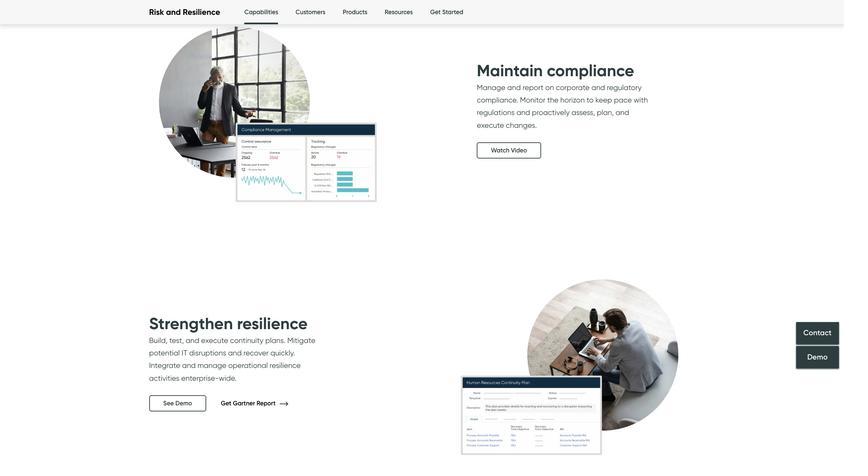 Task type: vqa. For each thing, say whether or not it's contained in the screenshot.
'Customers'
yes



Task type: locate. For each thing, give the bounding box(es) containing it.
get left started
[[431, 8, 441, 16]]

it
[[182, 348, 188, 357]]

1 vertical spatial resilience
[[270, 361, 301, 370]]

test,
[[169, 336, 184, 345]]

and
[[166, 7, 181, 17], [508, 83, 521, 92], [592, 83, 606, 92], [517, 108, 531, 117], [616, 108, 630, 117], [186, 336, 199, 345], [228, 348, 242, 357], [182, 361, 196, 370]]

1 horizontal spatial get
[[431, 8, 441, 16]]

resources
[[385, 8, 413, 16]]

report
[[523, 83, 544, 92]]

1 vertical spatial get
[[221, 400, 232, 407]]

operational
[[228, 361, 268, 370]]

and up "it"
[[186, 336, 199, 345]]

watch
[[492, 147, 510, 154]]

disruptions
[[189, 348, 226, 357]]

enterprise‑wide.
[[181, 374, 237, 382]]

mitigate
[[288, 336, 316, 345]]

resilience up plans.
[[237, 313, 308, 334]]

on
[[546, 83, 555, 92]]

customers
[[296, 8, 326, 16]]

contact
[[804, 328, 833, 337]]

and down maintain
[[508, 83, 521, 92]]

maintain
[[477, 60, 543, 81]]

demo
[[808, 353, 829, 362], [176, 400, 192, 407]]

continuity
[[230, 336, 264, 345]]

resilience
[[237, 313, 308, 334], [270, 361, 301, 370]]

get
[[431, 8, 441, 16], [221, 400, 232, 407]]

get for get gartner report
[[221, 400, 232, 407]]

0 horizontal spatial get
[[221, 400, 232, 407]]

0 horizontal spatial demo
[[176, 400, 192, 407]]

demo down contact "link" on the bottom right of page
[[808, 353, 829, 362]]

and up changes.
[[517, 108, 531, 117]]

execute down regulations
[[477, 121, 505, 129]]

and down the pace
[[616, 108, 630, 117]]

0 vertical spatial execute
[[477, 121, 505, 129]]

1 horizontal spatial demo
[[808, 353, 829, 362]]

build,
[[149, 336, 168, 345]]

with
[[634, 95, 649, 104]]

resilience down the quickly.
[[270, 361, 301, 370]]

execute up disruptions
[[201, 336, 228, 345]]

get gartner report link
[[221, 400, 299, 407]]

capabilities link
[[245, 0, 279, 26]]

1 vertical spatial execute
[[201, 336, 228, 345]]

strengthen resilience build, test, and execute continuity plans. mitigate potential it disruptions and recover quickly. integrate and manage operational resilience activities enterprise‑wide.
[[149, 313, 316, 382]]

activities
[[149, 374, 180, 382]]

plans.
[[266, 336, 286, 345]]

0 vertical spatial demo
[[808, 353, 829, 362]]

execute inside the strengthen resilience build, test, and execute continuity plans. mitigate potential it disruptions and recover quickly. integrate and manage operational resilience activities enterprise‑wide.
[[201, 336, 228, 345]]

manage
[[477, 83, 506, 92]]

0 horizontal spatial execute
[[201, 336, 228, 345]]

changes.
[[506, 121, 537, 129]]

horizon
[[561, 95, 585, 104]]

execute inside maintain compliance manage and report on corporate and regulatory compliance. monitor the horizon to keep pace with regulations and proactively assess, plan, and execute changes.
[[477, 121, 505, 129]]

demo right see
[[176, 400, 192, 407]]

compliance
[[547, 60, 635, 81]]

the
[[548, 95, 559, 104]]

pace
[[615, 95, 632, 104]]

potential
[[149, 348, 180, 357]]

keep
[[596, 95, 613, 104]]

0 vertical spatial resilience
[[237, 313, 308, 334]]

corporate
[[556, 83, 590, 92]]

execute
[[477, 121, 505, 129], [201, 336, 228, 345]]

recover
[[244, 348, 269, 357]]

0 vertical spatial get
[[431, 8, 441, 16]]

get left the gartner
[[221, 400, 232, 407]]

manage operational resilience enterprise-wide. image
[[449, 237, 702, 460]]

1 horizontal spatial execute
[[477, 121, 505, 129]]



Task type: describe. For each thing, give the bounding box(es) containing it.
get started
[[431, 8, 464, 16]]

gartner
[[233, 400, 255, 407]]

integrate
[[149, 361, 180, 370]]

secure corporate and regulatory compliance. image
[[136, 0, 389, 237]]

risk
[[149, 7, 164, 17]]

demo link
[[797, 346, 840, 368]]

products link
[[343, 0, 368, 25]]

contact link
[[797, 322, 840, 344]]

watch video
[[492, 147, 528, 154]]

capabilities
[[245, 8, 279, 16]]

to
[[587, 95, 594, 104]]

and up keep
[[592, 83, 606, 92]]

started
[[443, 8, 464, 16]]

see demo link
[[149, 395, 206, 412]]

and down "it"
[[182, 361, 196, 370]]

monitor
[[520, 95, 546, 104]]

get started link
[[431, 0, 464, 25]]

assess,
[[572, 108, 596, 117]]

compliance.
[[477, 95, 519, 104]]

regulatory
[[608, 83, 642, 92]]

video
[[511, 147, 528, 154]]

and right risk
[[166, 7, 181, 17]]

manage
[[198, 361, 227, 370]]

1 vertical spatial demo
[[176, 400, 192, 407]]

get for get started
[[431, 8, 441, 16]]

risk and resilience
[[149, 7, 220, 17]]

watch video link
[[477, 142, 542, 159]]

see demo
[[163, 400, 192, 407]]

see
[[163, 400, 174, 407]]

plan,
[[597, 108, 614, 117]]

resources link
[[385, 0, 413, 25]]

and down continuity
[[228, 348, 242, 357]]

get gartner report
[[221, 400, 277, 407]]

regulations
[[477, 108, 515, 117]]

proactively
[[533, 108, 570, 117]]

resilience
[[183, 7, 220, 17]]

strengthen
[[149, 313, 233, 334]]

maintain compliance manage and report on corporate and regulatory compliance. monitor the horizon to keep pace with regulations and proactively assess, plan, and execute changes.
[[477, 60, 649, 129]]

report
[[257, 400, 276, 407]]

quickly.
[[271, 348, 295, 357]]

customers link
[[296, 0, 326, 25]]

products
[[343, 8, 368, 16]]



